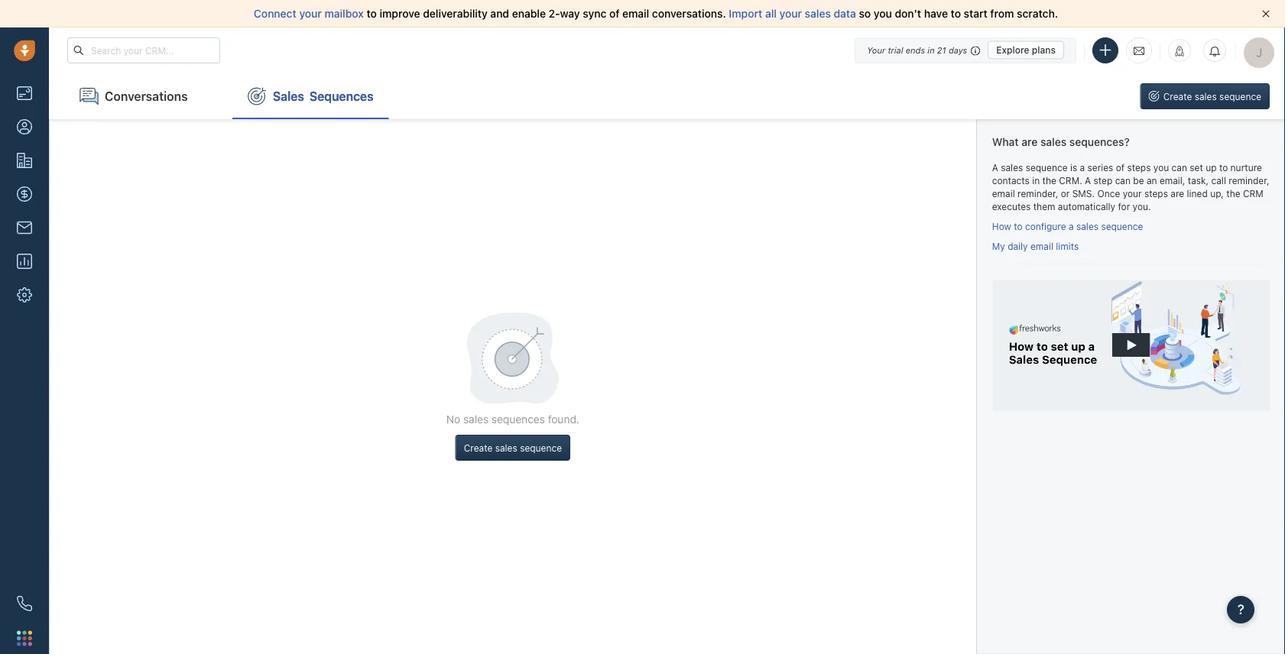 Task type: describe. For each thing, give the bounding box(es) containing it.
1 vertical spatial create sales sequence
[[464, 443, 562, 454]]

or
[[1061, 188, 1070, 199]]

what's new image
[[1175, 46, 1185, 57]]

step
[[1094, 175, 1113, 186]]

daily
[[1008, 241, 1028, 251]]

2-
[[549, 7, 560, 20]]

automatically
[[1058, 202, 1116, 212]]

to right how
[[1014, 221, 1023, 232]]

configure
[[1026, 221, 1067, 232]]

lined
[[1187, 188, 1208, 199]]

how
[[993, 221, 1012, 232]]

sales down no sales sequences found.
[[495, 443, 518, 454]]

conversations.
[[652, 7, 726, 20]]

1 horizontal spatial create sales sequence button
[[1141, 83, 1270, 109]]

connect your mailbox to improve deliverability and enable 2-way sync of email conversations. import all your sales data so you don't have to start from scratch.
[[254, 7, 1059, 20]]

up,
[[1211, 188, 1224, 199]]

no
[[447, 413, 461, 426]]

in inside a sales sequence is a series of steps you can set up to nurture contacts in the crm. a step can be an email, task, call reminder, email reminder, or sms. once your steps are lined up, the crm executes them automatically for you.
[[1033, 175, 1040, 186]]

no sales sequences found.
[[447, 413, 580, 426]]

sales inside "create sales sequence" link
[[1195, 91, 1217, 102]]

so
[[859, 7, 871, 20]]

import all your sales data link
[[729, 7, 859, 20]]

my daily email limits link
[[993, 241, 1079, 251]]

sms.
[[1073, 188, 1095, 199]]

0 vertical spatial steps
[[1128, 162, 1151, 173]]

you inside a sales sequence is a series of steps you can set up to nurture contacts in the crm. a step can be an email, task, call reminder, email reminder, or sms. once your steps are lined up, the crm executes them automatically for you.
[[1154, 162, 1170, 173]]

sales sequences
[[273, 89, 374, 103]]

freshworks switcher image
[[17, 631, 32, 646]]

explore
[[997, 45, 1030, 55]]

0 vertical spatial create sales sequence
[[1164, 91, 1262, 102]]

plans
[[1032, 45, 1056, 55]]

import
[[729, 7, 763, 20]]

be
[[1134, 175, 1145, 186]]

is
[[1071, 162, 1078, 173]]

0 horizontal spatial you
[[874, 7, 892, 20]]

nurture
[[1231, 162, 1263, 173]]

days
[[949, 45, 968, 55]]

phone element
[[9, 589, 40, 619]]

all
[[766, 7, 777, 20]]

your inside a sales sequence is a series of steps you can set up to nurture contacts in the crm. a step can be an email, task, call reminder, email reminder, or sms. once your steps are lined up, the crm executes them automatically for you.
[[1123, 188, 1142, 199]]

a inside a sales sequence is a series of steps you can set up to nurture contacts in the crm. a step can be an email, task, call reminder, email reminder, or sms. once your steps are lined up, the crm executes them automatically for you.
[[1080, 162, 1085, 173]]

create inside "create sales sequence" link
[[1164, 91, 1193, 102]]

set
[[1190, 162, 1204, 173]]

0 vertical spatial in
[[928, 45, 935, 55]]

email,
[[1160, 175, 1186, 186]]

enable
[[512, 7, 546, 20]]

to inside a sales sequence is a series of steps you can set up to nurture contacts in the crm. a step can be an email, task, call reminder, email reminder, or sms. once your steps are lined up, the crm executes them automatically for you.
[[1220, 162, 1228, 173]]

sequence up nurture
[[1220, 91, 1262, 102]]

series
[[1088, 162, 1114, 173]]

improve
[[380, 7, 420, 20]]

conversations
[[105, 89, 188, 103]]

ends
[[906, 45, 926, 55]]

explore plans link
[[988, 41, 1065, 59]]

sales right no
[[463, 413, 489, 426]]

your trial ends in 21 days
[[867, 45, 968, 55]]

0 vertical spatial reminder,
[[1229, 175, 1270, 186]]

my
[[993, 241, 1006, 251]]

sales up crm.
[[1041, 136, 1067, 148]]

contacts
[[993, 175, 1030, 186]]

0 horizontal spatial create
[[464, 443, 493, 454]]

sales
[[273, 89, 304, 103]]

start
[[964, 7, 988, 20]]

1 horizontal spatial a
[[1085, 175, 1092, 186]]

sales sequences link
[[233, 73, 389, 119]]

connect
[[254, 7, 297, 20]]

tab list containing conversations
[[49, 73, 389, 119]]

Search your CRM... text field
[[67, 37, 220, 63]]

and
[[491, 7, 509, 20]]



Task type: locate. For each thing, give the bounding box(es) containing it.
can left be
[[1116, 175, 1131, 186]]

task,
[[1188, 175, 1209, 186]]

up
[[1206, 162, 1217, 173]]

create sales sequence down what's new 'image'
[[1164, 91, 1262, 102]]

a up the 'limits'
[[1069, 221, 1074, 232]]

to right mailbox
[[367, 7, 377, 20]]

you
[[874, 7, 892, 20], [1154, 162, 1170, 173]]

1 vertical spatial the
[[1227, 188, 1241, 199]]

sales up contacts
[[1001, 162, 1024, 173]]

once
[[1098, 188, 1121, 199]]

close image
[[1263, 10, 1270, 18]]

of right the sync
[[610, 7, 620, 20]]

my daily email limits
[[993, 241, 1079, 251]]

how to configure a sales sequence link
[[993, 221, 1144, 232]]

sequence down the for at top
[[1102, 221, 1144, 232]]

create sales sequence link
[[1141, 83, 1286, 109]]

are
[[1022, 136, 1038, 148], [1171, 188, 1185, 199]]

reminder, down nurture
[[1229, 175, 1270, 186]]

how to configure a sales sequence
[[993, 221, 1144, 232]]

for
[[1119, 202, 1131, 212]]

0 horizontal spatial create sales sequence
[[464, 443, 562, 454]]

reminder, up them
[[1018, 188, 1059, 199]]

sales inside a sales sequence is a series of steps you can set up to nurture contacts in the crm. a step can be an email, task, call reminder, email reminder, or sms. once your steps are lined up, the crm executes them automatically for you.
[[1001, 162, 1024, 173]]

0 horizontal spatial create sales sequence button
[[456, 435, 571, 461]]

1 vertical spatial are
[[1171, 188, 1185, 199]]

sync
[[583, 7, 607, 20]]

a up 'sms.'
[[1085, 175, 1092, 186]]

1 vertical spatial a
[[1085, 175, 1092, 186]]

0 horizontal spatial are
[[1022, 136, 1038, 148]]

the left crm.
[[1043, 175, 1057, 186]]

to
[[367, 7, 377, 20], [951, 7, 961, 20], [1220, 162, 1228, 173], [1014, 221, 1023, 232]]

your right 'all'
[[780, 7, 802, 20]]

explore plans
[[997, 45, 1056, 55]]

you right so
[[874, 7, 892, 20]]

to left start on the top of page
[[951, 7, 961, 20]]

data
[[834, 7, 856, 20]]

the right the up,
[[1227, 188, 1241, 199]]

1 horizontal spatial you
[[1154, 162, 1170, 173]]

trial
[[888, 45, 904, 55]]

email right the sync
[[623, 7, 650, 20]]

0 vertical spatial create
[[1164, 91, 1193, 102]]

send email image
[[1134, 44, 1145, 57]]

in right contacts
[[1033, 175, 1040, 186]]

1 vertical spatial reminder,
[[1018, 188, 1059, 199]]

1 vertical spatial create
[[464, 443, 493, 454]]

have
[[924, 7, 948, 20]]

a
[[1080, 162, 1085, 173], [1069, 221, 1074, 232]]

to right up in the right top of the page
[[1220, 162, 1228, 173]]

0 vertical spatial create sales sequence button
[[1141, 83, 1270, 109]]

1 vertical spatial email
[[993, 188, 1015, 199]]

them
[[1034, 202, 1056, 212]]

steps up be
[[1128, 162, 1151, 173]]

0 vertical spatial a
[[1080, 162, 1085, 173]]

call
[[1212, 175, 1227, 186]]

0 horizontal spatial a
[[1069, 221, 1074, 232]]

sequences
[[492, 413, 545, 426]]

0 horizontal spatial can
[[1116, 175, 1131, 186]]

can
[[1172, 162, 1188, 173], [1116, 175, 1131, 186]]

1 vertical spatial in
[[1033, 175, 1040, 186]]

1 vertical spatial can
[[1116, 175, 1131, 186]]

of right series
[[1116, 162, 1125, 173]]

create
[[1164, 91, 1193, 102], [464, 443, 493, 454]]

0 vertical spatial you
[[874, 7, 892, 20]]

0 vertical spatial a
[[993, 162, 999, 173]]

steps
[[1128, 162, 1151, 173], [1145, 188, 1169, 199]]

sequence inside a sales sequence is a series of steps you can set up to nurture contacts in the crm. a step can be an email, task, call reminder, email reminder, or sms. once your steps are lined up, the crm executes them automatically for you.
[[1026, 162, 1068, 173]]

scratch.
[[1017, 7, 1059, 20]]

deliverability
[[423, 7, 488, 20]]

0 vertical spatial can
[[1172, 162, 1188, 173]]

0 horizontal spatial of
[[610, 7, 620, 20]]

email inside a sales sequence is a series of steps you can set up to nurture contacts in the crm. a step can be an email, task, call reminder, email reminder, or sms. once your steps are lined up, the crm executes them automatically for you.
[[993, 188, 1015, 199]]

1 horizontal spatial can
[[1172, 162, 1188, 173]]

email down "configure"
[[1031, 241, 1054, 251]]

sequence left is
[[1026, 162, 1068, 173]]

you.
[[1133, 202, 1151, 212]]

0 horizontal spatial in
[[928, 45, 935, 55]]

0 horizontal spatial a
[[993, 162, 999, 173]]

0 horizontal spatial your
[[299, 7, 322, 20]]

limits
[[1056, 241, 1079, 251]]

0 horizontal spatial email
[[623, 7, 650, 20]]

connect your mailbox link
[[254, 7, 367, 20]]

of inside a sales sequence is a series of steps you can set up to nurture contacts in the crm. a step can be an email, task, call reminder, email reminder, or sms. once your steps are lined up, the crm executes them automatically for you.
[[1116, 162, 1125, 173]]

sales left data
[[805, 7, 831, 20]]

your down be
[[1123, 188, 1142, 199]]

create sales sequence button down no sales sequences found.
[[456, 435, 571, 461]]

create down no sales sequences found.
[[464, 443, 493, 454]]

crm
[[1244, 188, 1264, 199]]

a
[[993, 162, 999, 173], [1085, 175, 1092, 186]]

a up contacts
[[993, 162, 999, 173]]

email
[[623, 7, 650, 20], [993, 188, 1015, 199], [1031, 241, 1054, 251]]

sequence down sequences
[[520, 443, 562, 454]]

don't
[[895, 7, 922, 20]]

are right what
[[1022, 136, 1038, 148]]

1 horizontal spatial in
[[1033, 175, 1040, 186]]

your
[[867, 45, 886, 55]]

mailbox
[[325, 7, 364, 20]]

1 horizontal spatial your
[[780, 7, 802, 20]]

sales
[[805, 7, 831, 20], [1195, 91, 1217, 102], [1041, 136, 1067, 148], [1001, 162, 1024, 173], [1077, 221, 1099, 232], [463, 413, 489, 426], [495, 443, 518, 454]]

1 horizontal spatial a
[[1080, 162, 1085, 173]]

your left mailbox
[[299, 7, 322, 20]]

sales up up in the right top of the page
[[1195, 91, 1217, 102]]

0 vertical spatial are
[[1022, 136, 1038, 148]]

1 horizontal spatial the
[[1227, 188, 1241, 199]]

0 vertical spatial email
[[623, 7, 650, 20]]

2 horizontal spatial email
[[1031, 241, 1054, 251]]

steps down an
[[1145, 188, 1169, 199]]

sequence
[[1220, 91, 1262, 102], [1026, 162, 1068, 173], [1102, 221, 1144, 232], [520, 443, 562, 454]]

sequences
[[310, 89, 374, 103]]

of
[[610, 7, 620, 20], [1116, 162, 1125, 173]]

1 vertical spatial of
[[1116, 162, 1125, 173]]

what
[[993, 136, 1019, 148]]

can up email,
[[1172, 162, 1188, 173]]

phone image
[[17, 597, 32, 612]]

2 vertical spatial email
[[1031, 241, 1054, 251]]

way
[[560, 7, 580, 20]]

1 horizontal spatial are
[[1171, 188, 1185, 199]]

from
[[991, 7, 1014, 20]]

sequences?
[[1070, 136, 1130, 148]]

1 vertical spatial you
[[1154, 162, 1170, 173]]

conversations link
[[64, 73, 217, 119]]

1 horizontal spatial create
[[1164, 91, 1193, 102]]

are down email,
[[1171, 188, 1185, 199]]

21
[[938, 45, 947, 55]]

2 horizontal spatial your
[[1123, 188, 1142, 199]]

sales down automatically
[[1077, 221, 1099, 232]]

create down what's new 'image'
[[1164, 91, 1193, 102]]

0 horizontal spatial the
[[1043, 175, 1057, 186]]

1 vertical spatial a
[[1069, 221, 1074, 232]]

executes
[[993, 202, 1031, 212]]

a right is
[[1080, 162, 1085, 173]]

1 horizontal spatial of
[[1116, 162, 1125, 173]]

found.
[[548, 413, 580, 426]]

1 horizontal spatial reminder,
[[1229, 175, 1270, 186]]

create sales sequence
[[1164, 91, 1262, 102], [464, 443, 562, 454]]

crm.
[[1059, 175, 1083, 186]]

the
[[1043, 175, 1057, 186], [1227, 188, 1241, 199]]

you up an
[[1154, 162, 1170, 173]]

email down contacts
[[993, 188, 1015, 199]]

in
[[928, 45, 935, 55], [1033, 175, 1040, 186]]

create sales sequence button down what's new 'image'
[[1141, 83, 1270, 109]]

1 vertical spatial steps
[[1145, 188, 1169, 199]]

are inside a sales sequence is a series of steps you can set up to nurture contacts in the crm. a step can be an email, task, call reminder, email reminder, or sms. once your steps are lined up, the crm executes them automatically for you.
[[1171, 188, 1185, 199]]

1 horizontal spatial create sales sequence
[[1164, 91, 1262, 102]]

reminder,
[[1229, 175, 1270, 186], [1018, 188, 1059, 199]]

what are sales sequences?
[[993, 136, 1130, 148]]

0 horizontal spatial reminder,
[[1018, 188, 1059, 199]]

your
[[299, 7, 322, 20], [780, 7, 802, 20], [1123, 188, 1142, 199]]

tab list
[[49, 73, 389, 119]]

in left the 21
[[928, 45, 935, 55]]

1 vertical spatial create sales sequence button
[[456, 435, 571, 461]]

0 vertical spatial of
[[610, 7, 620, 20]]

0 vertical spatial the
[[1043, 175, 1057, 186]]

1 horizontal spatial email
[[993, 188, 1015, 199]]

create sales sequence down no sales sequences found.
[[464, 443, 562, 454]]

create sales sequence button
[[1141, 83, 1270, 109], [456, 435, 571, 461]]

an
[[1147, 175, 1158, 186]]

a sales sequence is a series of steps you can set up to nurture contacts in the crm. a step can be an email, task, call reminder, email reminder, or sms. once your steps are lined up, the crm executes them automatically for you.
[[993, 162, 1270, 212]]



Task type: vqa. For each thing, say whether or not it's contained in the screenshot.
svg icon corresponding to Knowledge Base
no



